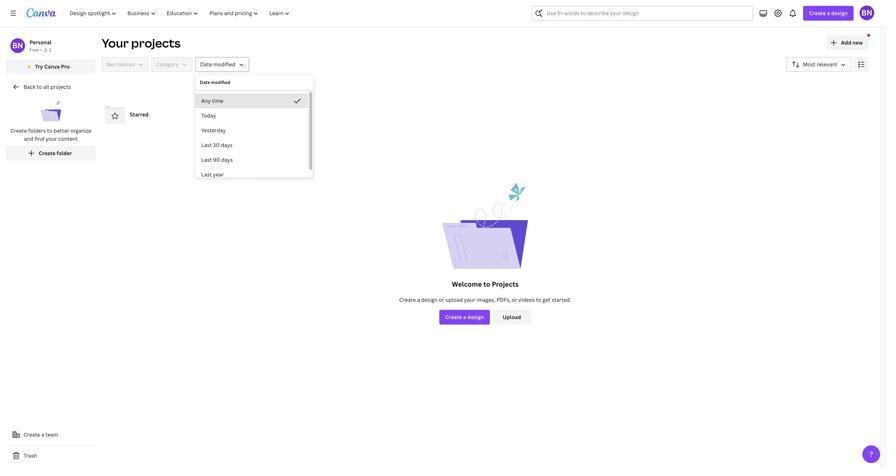 Task type: locate. For each thing, give the bounding box(es) containing it.
add
[[841, 39, 852, 46]]

1 vertical spatial date modified
[[200, 79, 230, 86]]

projects
[[492, 280, 519, 289]]

last left 90
[[201, 156, 212, 163]]

1 horizontal spatial your
[[464, 296, 476, 303]]

last year button
[[195, 167, 308, 182]]

2 last from the top
[[201, 156, 212, 163]]

days for last 90 days
[[221, 156, 233, 163]]

1 vertical spatial date
[[200, 79, 210, 86]]

projects right all
[[50, 83, 71, 90]]

1 vertical spatial design
[[421, 296, 438, 303]]

2 vertical spatial design
[[468, 314, 484, 321]]

1 horizontal spatial ben nelson image
[[860, 6, 875, 20]]

ben nelson image left free
[[10, 38, 25, 53]]

to left better
[[47, 127, 52, 134]]

0 vertical spatial ben nelson image
[[860, 6, 875, 20]]

0 vertical spatial projects
[[131, 35, 181, 51]]

videos
[[519, 296, 535, 303]]

ben nelson image
[[860, 6, 875, 20]]

1 horizontal spatial create a design
[[810, 10, 848, 17]]

ben nelson image
[[860, 6, 875, 20], [10, 38, 25, 53]]

design inside button
[[468, 314, 484, 321]]

any
[[201, 97, 211, 104]]

projects up category
[[131, 35, 181, 51]]

personal
[[30, 39, 51, 46]]

last for last year
[[201, 171, 212, 178]]

create a design
[[810, 10, 848, 17], [446, 314, 484, 321]]

design left upload
[[421, 296, 438, 303]]

date up any
[[200, 79, 210, 86]]

images,
[[477, 296, 496, 303]]

create a design inside create a design button
[[446, 314, 484, 321]]

design for create a design button
[[468, 314, 484, 321]]

1 horizontal spatial design
[[468, 314, 484, 321]]

3 last from the top
[[201, 171, 212, 178]]

a up add new dropdown button
[[827, 10, 830, 17]]

0 horizontal spatial or
[[439, 296, 444, 303]]

add new button
[[827, 35, 869, 50]]

organize
[[71, 127, 91, 134]]

create a design up add
[[810, 10, 848, 17]]

welcome to projects
[[452, 280, 519, 289]]

date modified
[[200, 61, 235, 68], [200, 79, 230, 86]]

most relevant
[[803, 61, 838, 68]]

projects
[[131, 35, 181, 51], [50, 83, 71, 90]]

to left get
[[536, 296, 542, 303]]

None search field
[[532, 6, 753, 21]]

relevant
[[817, 61, 838, 68]]

1 horizontal spatial projects
[[131, 35, 181, 51]]

last inside 'button'
[[201, 171, 212, 178]]

today button
[[195, 108, 308, 123]]

days
[[221, 142, 233, 149], [221, 156, 233, 163]]

a left team
[[41, 431, 44, 438]]

0 vertical spatial date
[[200, 61, 212, 68]]

modified
[[213, 61, 235, 68], [211, 79, 230, 86]]

1 horizontal spatial or
[[512, 296, 517, 303]]

pdfs,
[[497, 296, 511, 303]]

1 last from the top
[[201, 142, 212, 149]]

Sort by button
[[787, 57, 851, 72]]

any time option
[[195, 94, 308, 108]]

days right 30
[[221, 142, 233, 149]]

today
[[201, 112, 216, 119]]

1 vertical spatial days
[[221, 156, 233, 163]]

1 vertical spatial create a design
[[446, 314, 484, 321]]

your
[[46, 135, 57, 142], [464, 296, 476, 303]]

design down create a design or upload your images, pdfs, or videos to get started.
[[468, 314, 484, 321]]

2 horizontal spatial design
[[832, 10, 848, 17]]

2 vertical spatial last
[[201, 171, 212, 178]]

date
[[200, 61, 212, 68], [200, 79, 210, 86]]

1 vertical spatial last
[[201, 156, 212, 163]]

design
[[832, 10, 848, 17], [421, 296, 438, 303], [468, 314, 484, 321]]

your right upload
[[464, 296, 476, 303]]

0 vertical spatial last
[[201, 142, 212, 149]]

today option
[[195, 108, 308, 123]]

create
[[810, 10, 826, 17], [10, 127, 27, 134], [39, 150, 55, 157], [399, 296, 416, 303], [446, 314, 462, 321], [24, 431, 40, 438]]

date inside button
[[200, 61, 212, 68]]

your right find
[[46, 135, 57, 142]]

1 or from the left
[[439, 296, 444, 303]]

list box
[[195, 94, 308, 182]]

upload
[[446, 296, 463, 303]]

last for last 90 days
[[201, 156, 212, 163]]

ben
[[107, 61, 116, 68]]

last left year
[[201, 171, 212, 178]]

starred
[[130, 111, 149, 118]]

to left all
[[37, 83, 42, 90]]

0 horizontal spatial your
[[46, 135, 57, 142]]

uploads link
[[231, 101, 354, 128]]

year
[[213, 171, 224, 178]]

last
[[201, 142, 212, 149], [201, 156, 212, 163], [201, 171, 212, 178]]

your inside create folders to better organize and find your content
[[46, 135, 57, 142]]

design inside dropdown button
[[832, 10, 848, 17]]

create a design down upload
[[446, 314, 484, 321]]

last for last 30 days
[[201, 142, 212, 149]]

last 90 days
[[201, 156, 233, 163]]

ben nelson image for bn dropdown button in the right of the page
[[860, 6, 875, 20]]

or
[[439, 296, 444, 303], [512, 296, 517, 303]]

0 horizontal spatial ben nelson image
[[10, 38, 25, 53]]

0 vertical spatial modified
[[213, 61, 235, 68]]

0 horizontal spatial create a design
[[446, 314, 484, 321]]

or left upload
[[439, 296, 444, 303]]

upload
[[503, 314, 521, 321]]

1 vertical spatial your
[[464, 296, 476, 303]]

1 vertical spatial modified
[[211, 79, 230, 86]]

most
[[803, 61, 816, 68]]

Search search field
[[547, 6, 739, 20]]

0 vertical spatial date modified
[[200, 61, 235, 68]]

create a design button
[[804, 6, 854, 21]]

0 vertical spatial create a design
[[810, 10, 848, 17]]

date modified inside date modified button
[[200, 61, 235, 68]]

days for last 30 days
[[221, 142, 233, 149]]

modified inside button
[[213, 61, 235, 68]]

last left 30
[[201, 142, 212, 149]]

create a design inside create a design dropdown button
[[810, 10, 848, 17]]

a left upload
[[417, 296, 420, 303]]

or right pdfs,
[[512, 296, 517, 303]]

free
[[30, 47, 39, 53]]

try canva pro
[[35, 63, 70, 70]]

uploads
[[259, 111, 279, 118]]

•
[[40, 47, 42, 53]]

1 vertical spatial ben nelson image
[[10, 38, 25, 53]]

try canva pro button
[[6, 60, 96, 74]]

0 vertical spatial days
[[221, 142, 233, 149]]

ben nelson image up new
[[860, 6, 875, 20]]

days right 90
[[221, 156, 233, 163]]

1 vertical spatial projects
[[50, 83, 71, 90]]

Date modified button
[[195, 57, 249, 72]]

a
[[827, 10, 830, 17], [417, 296, 420, 303], [463, 314, 466, 321], [41, 431, 44, 438]]

0 vertical spatial your
[[46, 135, 57, 142]]

0 vertical spatial design
[[832, 10, 848, 17]]

30
[[213, 142, 220, 149]]

1
[[49, 47, 51, 53]]

date right category button
[[200, 61, 212, 68]]

to
[[37, 83, 42, 90], [47, 127, 52, 134], [484, 280, 491, 289], [536, 296, 542, 303]]

design left ben nelson icon
[[832, 10, 848, 17]]



Task type: describe. For each thing, give the bounding box(es) containing it.
create inside create folders to better organize and find your content
[[10, 127, 27, 134]]

0 horizontal spatial design
[[421, 296, 438, 303]]

starred link
[[102, 101, 225, 128]]

create inside button
[[39, 150, 55, 157]]

2 or from the left
[[512, 296, 517, 303]]

nelson
[[118, 61, 135, 68]]

team
[[46, 431, 58, 438]]

trash link
[[6, 449, 96, 464]]

create a team
[[24, 431, 58, 438]]

welcome
[[452, 280, 482, 289]]

your
[[102, 35, 129, 51]]

back
[[24, 83, 35, 90]]

bn button
[[860, 6, 875, 20]]

create folder
[[39, 150, 72, 157]]

better
[[54, 127, 69, 134]]

content
[[58, 135, 78, 142]]

create folders to better organize and find your content
[[10, 127, 91, 142]]

find
[[35, 135, 44, 142]]

pro
[[61, 63, 70, 70]]

design for create a design dropdown button
[[832, 10, 848, 17]]

create folder button
[[6, 146, 96, 161]]

ben nelson
[[107, 61, 135, 68]]

last 90 days button
[[195, 153, 308, 167]]

upload button
[[493, 310, 531, 325]]

last year
[[201, 171, 224, 178]]

create a design button
[[440, 310, 490, 325]]

try
[[35, 63, 43, 70]]

yesterday button
[[195, 123, 308, 138]]

create inside dropdown button
[[810, 10, 826, 17]]

90
[[213, 156, 220, 163]]

top level navigation element
[[65, 6, 296, 21]]

create a design or upload your images, pdfs, or videos to get started.
[[399, 296, 571, 303]]

canva
[[44, 63, 60, 70]]

to up images,
[[484, 280, 491, 289]]

yesterday option
[[195, 123, 308, 138]]

folders
[[28, 127, 46, 134]]

a down create a design or upload your images, pdfs, or videos to get started.
[[463, 314, 466, 321]]

add new
[[841, 39, 863, 46]]

free •
[[30, 47, 42, 53]]

category
[[156, 61, 179, 68]]

and
[[24, 135, 33, 142]]

get
[[543, 296, 551, 303]]

time
[[212, 97, 223, 104]]

folder
[[57, 150, 72, 157]]

trash
[[24, 452, 37, 459]]

last year option
[[195, 167, 308, 182]]

0 horizontal spatial projects
[[50, 83, 71, 90]]

any time
[[201, 97, 223, 104]]

new
[[853, 39, 863, 46]]

ben nelson image for ben nelson element
[[10, 38, 25, 53]]

a inside dropdown button
[[827, 10, 830, 17]]

list box containing any time
[[195, 94, 308, 182]]

last 30 days
[[201, 142, 233, 149]]

back to all projects
[[24, 83, 71, 90]]

to inside create folders to better organize and find your content
[[47, 127, 52, 134]]

last 30 days option
[[195, 138, 308, 153]]

create a team button
[[6, 428, 96, 443]]

started.
[[552, 296, 571, 303]]

last 30 days button
[[195, 138, 308, 153]]

create a design for create a design dropdown button
[[810, 10, 848, 17]]

back to all projects link
[[6, 80, 96, 94]]

your projects
[[102, 35, 181, 51]]

all
[[43, 83, 49, 90]]

yesterday
[[201, 127, 226, 134]]

create a design for create a design button
[[446, 314, 484, 321]]

Category button
[[152, 57, 193, 72]]

last 90 days option
[[195, 153, 308, 167]]

Owner button
[[102, 57, 149, 72]]

any time button
[[195, 94, 308, 108]]

ben nelson element
[[10, 38, 25, 53]]



Task type: vqa. For each thing, say whether or not it's contained in the screenshot.
navegación mediante barra superior element
no



